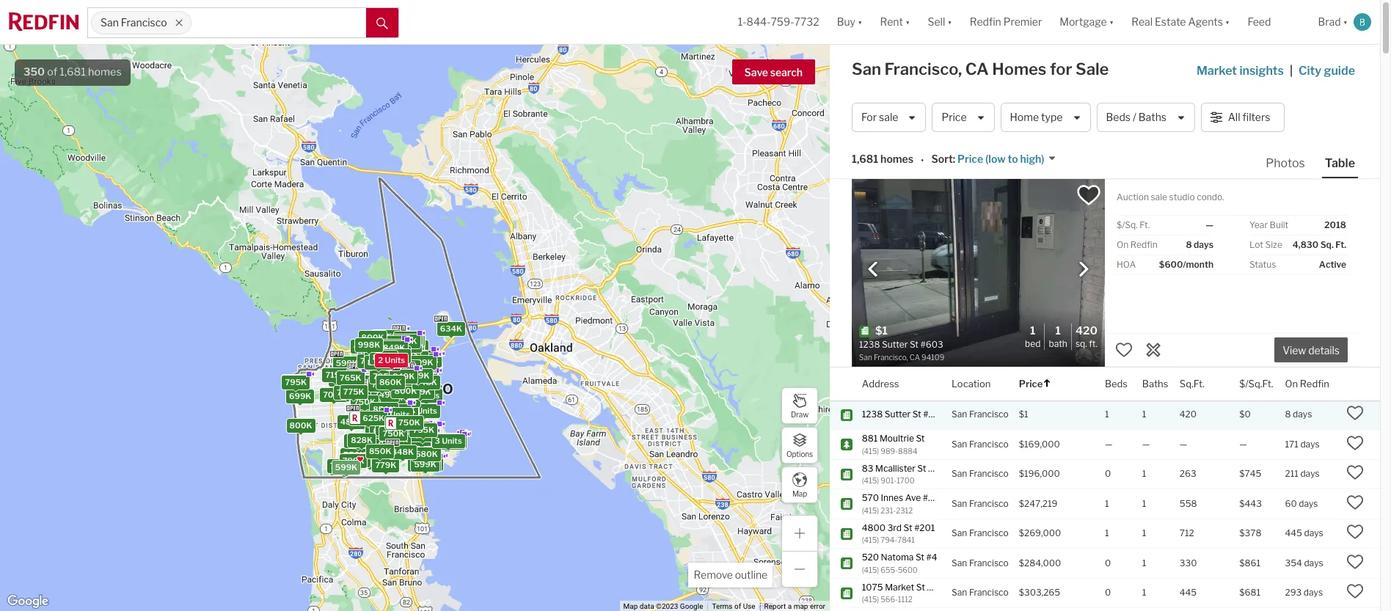 Task type: describe. For each thing, give the bounding box(es) containing it.
report a map error link
[[765, 603, 826, 611]]

2 vertical spatial 775k
[[343, 387, 364, 397]]

$745
[[1240, 469, 1262, 480]]

home type button
[[1001, 103, 1091, 132]]

favorite button checkbox
[[1077, 183, 1102, 208]]

lot
[[1250, 239, 1264, 250]]

0 vertical spatial on redfin
[[1117, 239, 1158, 250]]

1 vertical spatial 748k
[[395, 395, 417, 405]]

$378
[[1240, 528, 1262, 539]]

0 vertical spatial 600k
[[389, 356, 411, 366]]

60
[[1286, 498, 1298, 509]]

favorite this home image for 60 days
[[1347, 494, 1365, 512]]

1 horizontal spatial 525k
[[401, 444, 423, 454]]

0 horizontal spatial 795k
[[285, 377, 306, 388]]

options button
[[782, 427, 819, 464]]

1 vertical spatial 850k
[[369, 446, 391, 457]]

▾ for mortgage ▾
[[1110, 16, 1114, 28]]

1 horizontal spatial redfin
[[1131, 239, 1158, 250]]

redfin inside button
[[970, 16, 1002, 28]]

san francisco for 1075 market st #503
[[952, 588, 1009, 599]]

1 horizontal spatial 8
[[1187, 239, 1193, 250]]

(415) for 1075
[[862, 595, 880, 604]]

francisco for 1075 market st #503
[[970, 588, 1009, 599]]

market inside 1075 market st #503 (415) 566-1112
[[885, 582, 915, 593]]

sq.ft. button
[[1180, 368, 1205, 401]]

1 vertical spatial 595k
[[373, 452, 395, 462]]

buy ▾ button
[[837, 0, 863, 44]]

year built
[[1250, 219, 1289, 231]]

1 vertical spatial 675k
[[404, 353, 426, 363]]

sq. for 4,830
[[1321, 239, 1334, 250]]

#503
[[927, 582, 950, 593]]

899k
[[379, 369, 401, 379]]

520
[[862, 552, 879, 563]]

350
[[23, 65, 45, 79]]

real estate agents ▾ button
[[1123, 0, 1239, 44]]

favorite this home image for 354 days
[[1347, 553, 1365, 571]]

1 vertical spatial 729k
[[366, 358, 387, 369]]

5600
[[898, 566, 918, 574]]

map for map
[[793, 489, 808, 498]]

sell
[[928, 16, 946, 28]]

sq. for 420
[[1076, 338, 1088, 349]]

2 vertical spatial 5
[[434, 438, 440, 448]]

city guide link
[[1299, 62, 1359, 80]]

•
[[921, 154, 925, 166]]

1 vertical spatial 725k
[[372, 404, 393, 414]]

1 vertical spatial 848k
[[391, 447, 414, 457]]

566-
[[881, 595, 898, 604]]

st for market
[[917, 582, 926, 593]]

rent ▾ button
[[881, 0, 911, 44]]

map region
[[0, 0, 850, 611]]

for
[[1050, 59, 1073, 79]]

filters
[[1243, 111, 1271, 124]]

francisco for 4800 3rd st #201
[[970, 528, 1009, 539]]

— down condo.
[[1206, 219, 1214, 231]]

days for $745
[[1301, 469, 1320, 480]]

0 vertical spatial 748k
[[397, 333, 419, 343]]

83
[[862, 463, 874, 474]]

293 days
[[1286, 588, 1324, 599]]

83 mcallister st #404 (415) 901-1700
[[862, 463, 951, 485]]

st for 3rd
[[904, 522, 913, 533]]

0 vertical spatial 549k
[[383, 387, 406, 398]]

data
[[640, 603, 655, 611]]

445 days
[[1286, 528, 1324, 539]]

buy ▾
[[837, 16, 863, 28]]

0 vertical spatial 400k
[[383, 430, 406, 440]]

1 vertical spatial 400k
[[375, 445, 398, 456]]

11
[[376, 365, 384, 375]]

st for moultrie
[[916, 433, 925, 444]]

13
[[432, 436, 442, 447]]

x-out this home image
[[1145, 341, 1163, 359]]

$681
[[1240, 588, 1261, 599]]

4800
[[862, 522, 886, 533]]

view details
[[1283, 345, 1340, 357]]

1 vertical spatial 779k
[[375, 461, 396, 471]]

0 vertical spatial ft.
[[1140, 219, 1150, 231]]

price for right price "button"
[[1019, 378, 1043, 389]]

photos
[[1266, 156, 1306, 170]]

favorite this home image for 293 days
[[1347, 583, 1365, 601]]

san up for
[[852, 59, 882, 79]]

san for 881 moultrie st
[[952, 439, 968, 450]]

1 vertical spatial baths
[[1143, 378, 1169, 389]]

293
[[1286, 588, 1302, 599]]

0 for $196,000
[[1105, 469, 1112, 480]]

next button image
[[1077, 262, 1092, 276]]

days for $681
[[1304, 588, 1324, 599]]

real estate agents ▾ link
[[1132, 0, 1231, 44]]

all
[[1229, 111, 1241, 124]]

for sale
[[862, 111, 899, 124]]

998k
[[358, 340, 380, 350]]

0 vertical spatial 550k
[[387, 429, 409, 439]]

211 days
[[1286, 469, 1320, 480]]

buy
[[837, 16, 856, 28]]

0 vertical spatial 700k
[[385, 348, 408, 358]]

(low
[[986, 153, 1006, 165]]

st for natoma
[[916, 552, 925, 563]]

354 days
[[1286, 558, 1324, 569]]

(415) inside 881 moultrie st (415) 989-8884
[[862, 447, 880, 455]]

san for 83 mcallister st #404
[[952, 469, 968, 480]]

sale for auction
[[1151, 192, 1168, 203]]

beds / baths button
[[1097, 103, 1196, 132]]

user photo image
[[1354, 13, 1372, 31]]

premier
[[1004, 16, 1043, 28]]

1 inside the '1 bed'
[[1031, 324, 1036, 337]]

1 horizontal spatial on redfin
[[1286, 378, 1330, 389]]

days for $378
[[1305, 528, 1324, 539]]

1 vertical spatial 700k
[[323, 390, 345, 400]]

san francisco for 520 natoma st #4
[[952, 558, 1009, 569]]

1 horizontal spatial 795k
[[373, 371, 394, 381]]

8884
[[898, 447, 918, 455]]

remove outline
[[694, 569, 768, 581]]

745k
[[386, 418, 408, 428]]

days for $0
[[1293, 409, 1313, 420]]

685k
[[353, 371, 376, 381]]

brad
[[1319, 16, 1342, 28]]

#101
[[923, 493, 943, 504]]

$169,000
[[1019, 439, 1061, 450]]

0 horizontal spatial 600k
[[350, 373, 373, 383]]

francisco for 520 natoma st #4
[[970, 558, 1009, 569]]

/
[[1133, 111, 1137, 124]]

photos button
[[1263, 156, 1323, 177]]

0 vertical spatial 790k
[[380, 340, 402, 350]]

7732
[[795, 16, 820, 28]]

san for 520 natoma st #4
[[952, 558, 968, 569]]

0 vertical spatial 595k
[[396, 369, 418, 379]]

1 vertical spatial 8
[[1286, 409, 1292, 420]]

all filters
[[1229, 111, 1271, 124]]

1 horizontal spatial market
[[1197, 64, 1238, 78]]

year
[[1250, 219, 1268, 231]]

▾ for brad ▾
[[1344, 16, 1349, 28]]

658k
[[394, 404, 416, 414]]

built
[[1270, 219, 1289, 231]]

save search
[[745, 66, 803, 79]]

0 horizontal spatial 680k
[[382, 382, 405, 392]]

2 vertical spatial 700k
[[393, 405, 415, 416]]

days for $443
[[1299, 498, 1319, 509]]

0 vertical spatial 675k
[[376, 332, 398, 342]]

11 units
[[376, 365, 406, 375]]

1 horizontal spatial 765k
[[378, 348, 400, 359]]

1075
[[862, 582, 884, 593]]

all filters button
[[1201, 103, 1285, 132]]

0 vertical spatial 779k
[[382, 355, 403, 366]]

rent ▾
[[881, 16, 911, 28]]

sell ▾ button
[[919, 0, 961, 44]]

address
[[862, 378, 900, 389]]

0 vertical spatial 1,681
[[60, 65, 86, 79]]

▾ for buy ▾
[[858, 16, 863, 28]]

innes
[[881, 493, 904, 504]]

favorite button image
[[1077, 183, 1102, 208]]

0 vertical spatial homes
[[88, 65, 122, 79]]

favorite this home image for 8 days
[[1347, 405, 1365, 422]]

999k
[[382, 351, 404, 361]]

(415) for 4800
[[862, 536, 880, 545]]

days for $861
[[1305, 558, 1324, 569]]

840k
[[385, 409, 408, 420]]

881 moultrie st link
[[862, 433, 939, 445]]

$284,000
[[1019, 558, 1062, 569]]

171 days
[[1286, 439, 1320, 450]]

sale for for
[[879, 111, 899, 124]]

home type
[[1010, 111, 1063, 124]]

▾ for sell ▾
[[948, 16, 953, 28]]

13 units
[[432, 436, 464, 447]]

1 vertical spatial 8 days
[[1286, 409, 1313, 420]]

▾ inside "link"
[[1226, 16, 1231, 28]]

1 bath
[[1049, 324, 1068, 349]]

2.38m
[[400, 342, 426, 352]]

362k
[[401, 356, 423, 366]]

520k
[[383, 360, 405, 370]]

1 vertical spatial 525k
[[358, 456, 380, 466]]

on inside "button"
[[1286, 378, 1299, 389]]

francisco left remove san francisco image
[[121, 16, 167, 29]]

989-
[[881, 447, 898, 455]]

4,830 sq. ft.
[[1293, 239, 1347, 250]]

save
[[745, 66, 769, 79]]

1 vertical spatial 775k
[[391, 369, 412, 380]]

natoma
[[881, 552, 914, 563]]

0 horizontal spatial 8 days
[[1187, 239, 1214, 250]]

▾ for rent ▾
[[906, 16, 911, 28]]

map button
[[782, 467, 819, 504]]

— down $0
[[1240, 439, 1248, 450]]

169k
[[386, 429, 407, 440]]

san francisco for 4800 3rd st #201
[[952, 528, 1009, 539]]

739k
[[330, 461, 351, 471]]

0 vertical spatial 5
[[395, 334, 400, 344]]

2 vertical spatial 5 units
[[434, 438, 462, 448]]

1 horizontal spatial 698k
[[406, 367, 428, 378]]

1 horizontal spatial 680k
[[415, 449, 438, 459]]

$443
[[1240, 498, 1263, 509]]

485k down 598k
[[358, 412, 380, 422]]

620k
[[333, 463, 355, 474]]



Task type: vqa. For each thing, say whether or not it's contained in the screenshot.


Task type: locate. For each thing, give the bounding box(es) containing it.
8 days up 171 days at the right bottom
[[1286, 409, 1313, 420]]

st inside "4800 3rd st #201 (415) 794-7841"
[[904, 522, 913, 533]]

city
[[1299, 64, 1322, 78]]

sq. right "bath"
[[1076, 338, 1088, 349]]

favorite this home image
[[1116, 341, 1133, 359]]

0 vertical spatial price
[[942, 111, 967, 124]]

agents
[[1189, 16, 1224, 28]]

redfin left premier
[[970, 16, 1002, 28]]

0 vertical spatial sale
[[879, 111, 899, 124]]

san right the "#603"
[[952, 409, 968, 420]]

1 vertical spatial 420
[[1180, 409, 1197, 420]]

499k
[[364, 378, 386, 389], [368, 389, 391, 399], [393, 406, 416, 417], [405, 427, 427, 437], [405, 427, 427, 437]]

of for terms
[[735, 603, 742, 611]]

st for mcallister
[[918, 463, 927, 474]]

0 vertical spatial 475k
[[346, 388, 368, 398]]

(415) for 83
[[862, 476, 880, 485]]

(415) inside 520 natoma st #4 (415) 655-5600
[[862, 566, 880, 574]]

redfin down $/sq. ft. on the top
[[1131, 239, 1158, 250]]

ca
[[966, 59, 989, 79]]

0 horizontal spatial map
[[624, 603, 638, 611]]

748k up 840k
[[395, 395, 417, 405]]

333k
[[435, 437, 457, 447]]

8 inside map region
[[432, 438, 438, 448]]

details
[[1309, 345, 1340, 357]]

1 horizontal spatial 600k
[[389, 356, 411, 366]]

st up 8884 at the right
[[916, 433, 925, 444]]

san for 1075 market st #503
[[952, 588, 968, 599]]

real
[[1132, 16, 1153, 28]]

1 vertical spatial 549k
[[381, 399, 404, 409]]

2312
[[896, 506, 913, 515]]

san right the #404
[[952, 469, 968, 480]]

1 vertical spatial 698k
[[406, 367, 428, 378]]

549k up 840k
[[381, 399, 404, 409]]

st left the #404
[[918, 463, 927, 474]]

price right : on the top of page
[[958, 153, 984, 165]]

0 horizontal spatial 550k
[[343, 450, 365, 460]]

2 0 from the top
[[1105, 558, 1112, 569]]

1 vertical spatial 600k
[[350, 373, 373, 383]]

2 (415) from the top
[[862, 476, 880, 485]]

1 vertical spatial 550k
[[343, 450, 365, 460]]

redfin premier button
[[961, 0, 1051, 44]]

1 vertical spatial 765k
[[340, 373, 361, 383]]

san francisco right #503
[[952, 588, 1009, 599]]

san
[[101, 16, 119, 29], [852, 59, 882, 79], [952, 409, 968, 420], [952, 439, 968, 450], [952, 469, 968, 480], [952, 498, 968, 509], [952, 528, 968, 539], [952, 558, 968, 569], [952, 588, 968, 599]]

420 inside 420 sq. ft.
[[1076, 324, 1098, 337]]

submit search image
[[377, 17, 388, 29]]

san francisco for 83 mcallister st #404
[[952, 469, 1009, 480]]

7 favorite this home image from the top
[[1347, 583, 1365, 601]]

days for —
[[1301, 439, 1320, 450]]

st left #4
[[916, 552, 925, 563]]

francisco,
[[885, 59, 963, 79]]

google
[[680, 603, 704, 611]]

330
[[1180, 558, 1198, 569]]

881
[[862, 433, 878, 444]]

400k down 745k
[[383, 430, 406, 440]]

#4
[[927, 552, 938, 563]]

st up the 7841
[[904, 522, 913, 533]]

570 innes ave #101 link
[[862, 493, 943, 505]]

634k
[[440, 324, 462, 334]]

0 vertical spatial 0
[[1105, 469, 1112, 480]]

on up hoa at top right
[[1117, 239, 1129, 250]]

▾ right rent
[[906, 16, 911, 28]]

francisco left $303,265
[[970, 588, 1009, 599]]

1 horizontal spatial 1,681
[[852, 153, 879, 165]]

moultrie
[[880, 433, 915, 444]]

765k
[[378, 348, 400, 359], [340, 373, 361, 383]]

sale
[[1076, 59, 1110, 79]]

865k
[[386, 351, 408, 361]]

baths down x-out this home icon on the bottom right of the page
[[1143, 378, 1169, 389]]

—
[[1206, 219, 1214, 231], [1105, 439, 1113, 450], [1143, 439, 1151, 450], [1180, 439, 1188, 450], [1240, 439, 1248, 450]]

francisco for 83 mcallister st #404
[[970, 469, 1009, 480]]

0 vertical spatial beds
[[1107, 111, 1131, 124]]

549k down 314k
[[383, 387, 406, 398]]

0 horizontal spatial on
[[1117, 239, 1129, 250]]

0 vertical spatial 8
[[1187, 239, 1193, 250]]

1 horizontal spatial homes
[[881, 153, 914, 165]]

790k
[[380, 340, 402, 350], [382, 365, 404, 375]]

314k
[[381, 374, 402, 384]]

(415) inside 1075 market st #503 (415) 566-1112
[[862, 595, 880, 604]]

0 horizontal spatial price button
[[933, 103, 995, 132]]

baths right /
[[1139, 111, 1167, 124]]

0 horizontal spatial sale
[[879, 111, 899, 124]]

price up : on the top of page
[[942, 111, 967, 124]]

445 for 445
[[1180, 588, 1197, 599]]

(415)
[[862, 447, 880, 455], [862, 476, 880, 485], [862, 506, 880, 515], [862, 536, 880, 545], [862, 566, 880, 574], [862, 595, 880, 604]]

0 vertical spatial 848k
[[415, 377, 437, 387]]

sort :
[[932, 153, 956, 165]]

condo.
[[1197, 192, 1225, 203]]

ft. for 420
[[1090, 338, 1098, 349]]

700k
[[385, 348, 408, 358], [323, 390, 345, 400], [393, 405, 415, 416]]

san for 570 innes ave #101
[[952, 498, 968, 509]]

days right 354
[[1305, 558, 1324, 569]]

3 0 from the top
[[1105, 588, 1112, 599]]

price for price (low to high)
[[958, 153, 984, 165]]

1 horizontal spatial sale
[[1151, 192, 1168, 203]]

1 vertical spatial 790k
[[382, 365, 404, 375]]

6 (415) from the top
[[862, 595, 880, 604]]

765k up 705k
[[340, 373, 361, 383]]

625k
[[362, 413, 384, 423]]

1 vertical spatial price
[[958, 153, 984, 165]]

759-
[[771, 16, 795, 28]]

3 ▾ from the left
[[948, 16, 953, 28]]

600k
[[389, 356, 411, 366], [350, 373, 373, 383]]

748k up 839k
[[397, 333, 419, 343]]

1,681 inside 1,681 homes •
[[852, 153, 879, 165]]

francisco left the $269,000
[[970, 528, 1009, 539]]

4 favorite this home image from the top
[[1347, 494, 1365, 512]]

$303,265
[[1019, 588, 1061, 599]]

1 bed
[[1026, 324, 1041, 349]]

on down the view
[[1286, 378, 1299, 389]]

map inside map "button"
[[793, 489, 808, 498]]

redfin inside "button"
[[1301, 378, 1330, 389]]

6 ▾ from the left
[[1344, 16, 1349, 28]]

211
[[1286, 469, 1299, 480]]

map down options
[[793, 489, 808, 498]]

1 horizontal spatial 848k
[[415, 377, 437, 387]]

— up 263
[[1180, 439, 1188, 450]]

of right 350
[[47, 65, 57, 79]]

0 vertical spatial 698k
[[377, 346, 399, 356]]

485k left 625k
[[340, 417, 362, 427]]

address button
[[862, 368, 900, 401]]

days right 293
[[1304, 588, 1324, 599]]

2 horizontal spatial ft.
[[1336, 239, 1347, 250]]

price button up : on the top of page
[[933, 103, 995, 132]]

san right #101
[[952, 498, 968, 509]]

3 favorite this home image from the top
[[1347, 464, 1365, 482]]

favorite this home image for 445 days
[[1347, 524, 1365, 541]]

848k down 169k
[[391, 447, 414, 457]]

759k
[[406, 358, 427, 369]]

1 horizontal spatial ft.
[[1140, 219, 1150, 231]]

5 (415) from the top
[[862, 566, 880, 574]]

market up 1112 at the right bottom of page
[[885, 582, 915, 593]]

price button up $1
[[1019, 368, 1052, 401]]

0 right $284,000
[[1105, 558, 1112, 569]]

san for 4800 3rd st #201
[[952, 528, 968, 539]]

(415) down 881
[[862, 447, 880, 455]]

1 ▾ from the left
[[858, 16, 863, 28]]

5 ▾ from the left
[[1226, 16, 1231, 28]]

0 vertical spatial 729k
[[397, 341, 419, 351]]

2 vertical spatial price
[[1019, 378, 1043, 389]]

675k down 695k
[[378, 387, 400, 397]]

2 horizontal spatial 8
[[1286, 409, 1292, 420]]

sale right for
[[879, 111, 899, 124]]

st
[[913, 409, 922, 420], [916, 433, 925, 444], [918, 463, 927, 474], [904, 522, 913, 533], [916, 552, 925, 563], [917, 582, 926, 593]]

(415) inside 570 innes ave #101 (415) 231-2312
[[862, 506, 880, 515]]

0 horizontal spatial 475k
[[346, 388, 368, 398]]

price inside button
[[958, 153, 984, 165]]

5 units
[[395, 334, 422, 344], [389, 368, 416, 378], [434, 438, 462, 448]]

homes inside 1,681 homes •
[[881, 153, 914, 165]]

(415) for 570
[[862, 506, 880, 515]]

2 ▾ from the left
[[906, 16, 911, 28]]

ft. right $/sq.
[[1140, 219, 1150, 231]]

1 inside 1 bath
[[1056, 324, 1061, 337]]

ft. down 2018
[[1336, 239, 1347, 250]]

1 vertical spatial price button
[[1019, 368, 1052, 401]]

mcallister
[[876, 463, 916, 474]]

3 units
[[374, 332, 402, 342], [374, 342, 401, 352], [377, 345, 405, 356], [392, 346, 419, 356], [385, 351, 413, 362], [378, 356, 406, 366], [410, 357, 437, 367], [374, 357, 401, 367], [377, 357, 404, 367], [401, 361, 428, 372], [372, 369, 399, 379], [407, 369, 435, 379], [376, 382, 403, 392], [432, 435, 460, 446], [435, 436, 462, 447], [435, 437, 462, 447], [410, 460, 438, 470]]

francisco left $284,000
[[970, 558, 1009, 569]]

0 for $303,265
[[1105, 588, 1112, 599]]

san francisco left remove san francisco image
[[101, 16, 167, 29]]

1 vertical spatial 5
[[389, 368, 394, 378]]

outline
[[735, 569, 768, 581]]

1 vertical spatial sale
[[1151, 192, 1168, 203]]

675k up 839k
[[376, 332, 398, 342]]

0 vertical spatial 8 days
[[1187, 239, 1214, 250]]

(415) down 520
[[862, 566, 880, 574]]

san francisco for 881 moultrie st
[[952, 439, 1009, 450]]

171
[[1286, 439, 1299, 450]]

0 right $303,265
[[1105, 588, 1112, 599]]

7841
[[898, 536, 915, 545]]

francisco left $169,000 on the bottom of page
[[970, 439, 1009, 450]]

st inside "83 mcallister st #404 (415) 901-1700"
[[918, 463, 927, 474]]

0 vertical spatial 725k
[[381, 362, 402, 372]]

420 right 1 bath on the right bottom of page
[[1076, 324, 1098, 337]]

5 favorite this home image from the top
[[1347, 524, 1365, 541]]

— down baths button
[[1143, 439, 1151, 450]]

sale left studio
[[1151, 192, 1168, 203]]

0 vertical spatial sq.
[[1321, 239, 1334, 250]]

market insights link
[[1197, 48, 1285, 80]]

on redfin down view details
[[1286, 378, 1330, 389]]

1 vertical spatial homes
[[881, 153, 914, 165]]

8 days
[[1187, 239, 1214, 250], [1286, 409, 1313, 420]]

1 horizontal spatial 550k
[[387, 429, 409, 439]]

570
[[862, 493, 879, 504]]

445 for 445 days
[[1286, 528, 1303, 539]]

days up 171 days at the right bottom
[[1293, 409, 1313, 420]]

st inside 1075 market st #503 (415) 566-1112
[[917, 582, 926, 593]]

525k down the "635k"
[[401, 444, 423, 454]]

san up 350 of 1,681 homes
[[101, 16, 119, 29]]

location
[[952, 378, 991, 389]]

google image
[[4, 592, 52, 611]]

sale inside button
[[879, 111, 899, 124]]

san francisco right #4
[[952, 558, 1009, 569]]

1 vertical spatial of
[[735, 603, 742, 611]]

748k
[[397, 333, 419, 343], [395, 395, 417, 405]]

1 horizontal spatial price button
[[1019, 368, 1052, 401]]

map left the data
[[624, 603, 638, 611]]

days right 60
[[1299, 498, 1319, 509]]

549k
[[383, 387, 406, 398], [381, 399, 404, 409]]

2 vertical spatial 0
[[1105, 588, 1112, 599]]

550k down 745k
[[387, 429, 409, 439]]

839k
[[385, 348, 408, 358]]

0 vertical spatial redfin
[[970, 16, 1002, 28]]

beds
[[1107, 111, 1131, 124], [1105, 378, 1128, 389]]

sq. inside 420 sq. ft.
[[1076, 338, 1088, 349]]

auction
[[1117, 192, 1149, 203]]

sq. up active on the right top
[[1321, 239, 1334, 250]]

san francisco down 1238 sutter st #603 san francisco at the right bottom
[[952, 439, 1009, 450]]

▾ right buy
[[858, 16, 863, 28]]

420 down sq.ft. button at the right of page
[[1180, 409, 1197, 420]]

558
[[1180, 498, 1198, 509]]

0 horizontal spatial 595k
[[373, 452, 395, 462]]

francisco for 570 innes ave #101
[[970, 498, 1009, 509]]

2 horizontal spatial 795k
[[407, 374, 429, 385]]

st left #503
[[917, 582, 926, 593]]

san right #4
[[952, 558, 968, 569]]

on redfin down $/sq. ft. on the top
[[1117, 239, 1158, 250]]

1 vertical spatial 0
[[1105, 558, 1112, 569]]

420 for 420 sq. ft.
[[1076, 324, 1098, 337]]

francisco left $247,219
[[970, 498, 1009, 509]]

0 right the $196,000
[[1105, 469, 1112, 480]]

beds down favorite this home icon
[[1105, 378, 1128, 389]]

ft. inside 420 sq. ft.
[[1090, 338, 1098, 349]]

of for 350
[[47, 65, 57, 79]]

550k up 563k
[[343, 450, 365, 460]]

$269,000
[[1019, 528, 1062, 539]]

0 vertical spatial 5 units
[[395, 334, 422, 344]]

700k up 745k
[[393, 405, 415, 416]]

0 horizontal spatial homes
[[88, 65, 122, 79]]

st inside 520 natoma st #4 (415) 655-5600
[[916, 552, 925, 563]]

heading
[[860, 324, 979, 363]]

1 vertical spatial ft.
[[1336, 239, 1347, 250]]

1,681 right 350
[[60, 65, 86, 79]]

848k down 420k
[[415, 377, 437, 387]]

0 horizontal spatial 445
[[1180, 588, 1197, 599]]

2 favorite this home image from the top
[[1347, 434, 1365, 452]]

3 (415) from the top
[[862, 506, 880, 515]]

1238 sutter st #603 link
[[862, 409, 947, 421]]

1 horizontal spatial 475k
[[389, 428, 411, 439]]

520 natoma st #4 (415) 655-5600
[[862, 552, 938, 574]]

use
[[743, 603, 756, 611]]

days right 211
[[1301, 469, 1320, 480]]

2 vertical spatial redfin
[[1301, 378, 1330, 389]]

favorite this home image
[[1347, 405, 1365, 422], [1347, 434, 1365, 452], [1347, 464, 1365, 482], [1347, 494, 1365, 512], [1347, 524, 1365, 541], [1347, 553, 1365, 571], [1347, 583, 1365, 601]]

700k down 719k
[[323, 390, 345, 400]]

635k
[[411, 429, 433, 440]]

previous button image
[[866, 262, 881, 276]]

0 horizontal spatial 698k
[[377, 346, 399, 356]]

remove san francisco image
[[174, 18, 183, 27]]

231-
[[881, 506, 896, 515]]

475k down 745k
[[389, 428, 411, 439]]

8
[[1187, 239, 1193, 250], [1286, 409, 1292, 420], [432, 438, 438, 448]]

0 horizontal spatial 765k
[[340, 373, 361, 383]]

0 vertical spatial price button
[[933, 103, 995, 132]]

1 horizontal spatial on
[[1286, 378, 1299, 389]]

1 vertical spatial map
[[624, 603, 638, 611]]

775k
[[382, 357, 404, 367], [391, 369, 412, 380], [343, 387, 364, 397]]

563k
[[335, 463, 357, 474]]

st for sutter
[[913, 409, 922, 420]]

6 favorite this home image from the top
[[1347, 553, 1365, 571]]

83 mcallister st #404 link
[[862, 463, 951, 475]]

0 vertical spatial 680k
[[382, 382, 405, 392]]

1 horizontal spatial 595k
[[396, 369, 418, 379]]

0 horizontal spatial on redfin
[[1117, 239, 1158, 250]]

▾
[[858, 16, 863, 28], [906, 16, 911, 28], [948, 16, 953, 28], [1110, 16, 1114, 28], [1226, 16, 1231, 28], [1344, 16, 1349, 28]]

map
[[794, 603, 809, 611]]

750k
[[394, 372, 416, 382], [354, 397, 375, 407], [383, 416, 405, 426], [398, 418, 420, 428], [382, 429, 404, 439], [382, 429, 404, 439]]

beds for beds / baths
[[1107, 111, 1131, 124]]

495k
[[353, 342, 375, 352], [391, 369, 413, 379], [374, 374, 396, 384]]

0 vertical spatial map
[[793, 489, 808, 498]]

1238
[[862, 409, 883, 420]]

1 vertical spatial 1,681
[[852, 153, 879, 165]]

san francisco right the #404
[[952, 469, 1009, 480]]

ft. for 4,830
[[1336, 239, 1347, 250]]

(415) for 520
[[862, 566, 880, 574]]

420 for 420
[[1180, 409, 1197, 420]]

1 (415) from the top
[[862, 447, 880, 455]]

420 sq. ft.
[[1076, 324, 1098, 349]]

(415) down 4800
[[862, 536, 880, 545]]

— down beds button
[[1105, 439, 1113, 450]]

homes left •
[[881, 153, 914, 165]]

san francisco for 570 innes ave #101
[[952, 498, 1009, 509]]

baths inside button
[[1139, 111, 1167, 124]]

0 vertical spatial 775k
[[382, 357, 404, 367]]

favorite this home image for 171 days
[[1347, 434, 1365, 452]]

photo of 1238 sutter st #603, san francisco, ca 94109 image
[[852, 179, 1106, 367]]

1 vertical spatial 680k
[[415, 449, 438, 459]]

1 vertical spatial 445
[[1180, 588, 1197, 599]]

1,681 down for
[[852, 153, 879, 165]]

francisco left $1
[[970, 409, 1009, 420]]

francisco right the #404
[[970, 469, 1009, 480]]

days up 354 days
[[1305, 528, 1324, 539]]

1
[[1031, 324, 1036, 337], [1056, 324, 1061, 337], [1105, 409, 1110, 420], [1143, 409, 1147, 420], [1143, 469, 1147, 480], [1105, 498, 1110, 509], [1143, 498, 1147, 509], [1105, 528, 1110, 539], [1143, 528, 1147, 539], [1143, 558, 1147, 569], [1143, 588, 1147, 599]]

0 vertical spatial of
[[47, 65, 57, 79]]

475k down the "685k"
[[346, 388, 368, 398]]

san francisco right #201
[[952, 528, 1009, 539]]

850k
[[373, 404, 395, 415], [369, 446, 391, 457]]

829k
[[403, 374, 425, 384]]

0 for $284,000
[[1105, 558, 1112, 569]]

None search field
[[191, 8, 366, 37]]

(415) inside "4800 3rd st #201 (415) 794-7841"
[[862, 536, 880, 545]]

days up $600/month
[[1194, 239, 1214, 250]]

445 up 354
[[1286, 528, 1303, 539]]

1 vertical spatial 5 units
[[389, 368, 416, 378]]

©2023
[[656, 603, 679, 611]]

0 vertical spatial on
[[1117, 239, 1129, 250]]

$/sq.ft. button
[[1240, 368, 1274, 401]]

favorite this home image for 211 days
[[1347, 464, 1365, 482]]

0 vertical spatial 850k
[[373, 404, 395, 415]]

1 favorite this home image from the top
[[1347, 405, 1365, 422]]

765k up 689k
[[378, 348, 400, 359]]

st inside 881 moultrie st (415) 989-8884
[[916, 433, 925, 444]]

price up $1
[[1019, 378, 1043, 389]]

2 vertical spatial ft.
[[1090, 338, 1098, 349]]

1 0 from the top
[[1105, 469, 1112, 480]]

of
[[47, 65, 57, 79], [735, 603, 742, 611]]

575k
[[398, 333, 420, 343], [388, 354, 409, 365], [413, 362, 435, 373], [411, 434, 432, 444]]

(415) inside "83 mcallister st #404 (415) 901-1700"
[[862, 476, 880, 485]]

0 vertical spatial market
[[1197, 64, 1238, 78]]

0 vertical spatial 765k
[[378, 348, 400, 359]]

beds for beds
[[1105, 378, 1128, 389]]

sq.
[[1321, 239, 1334, 250], [1076, 338, 1088, 349]]

map for map data ©2023 google
[[624, 603, 638, 611]]

homes right 350
[[88, 65, 122, 79]]

2 horizontal spatial redfin
[[1301, 378, 1330, 389]]

1 horizontal spatial 445
[[1286, 528, 1303, 539]]

beds inside button
[[1107, 111, 1131, 124]]

san francisco right #101
[[952, 498, 1009, 509]]

(415) down 83
[[862, 476, 880, 485]]

445 down 330
[[1180, 588, 1197, 599]]

baths button
[[1143, 368, 1169, 401]]

794-
[[881, 536, 898, 545]]

4 ▾ from the left
[[1110, 16, 1114, 28]]

options
[[787, 450, 813, 458]]

450k
[[413, 356, 435, 366]]

francisco for 881 moultrie st
[[970, 439, 1009, 450]]

san right #503
[[952, 588, 968, 599]]

market left the insights
[[1197, 64, 1238, 78]]

4 (415) from the top
[[862, 536, 880, 545]]

2 vertical spatial 675k
[[378, 387, 400, 397]]



